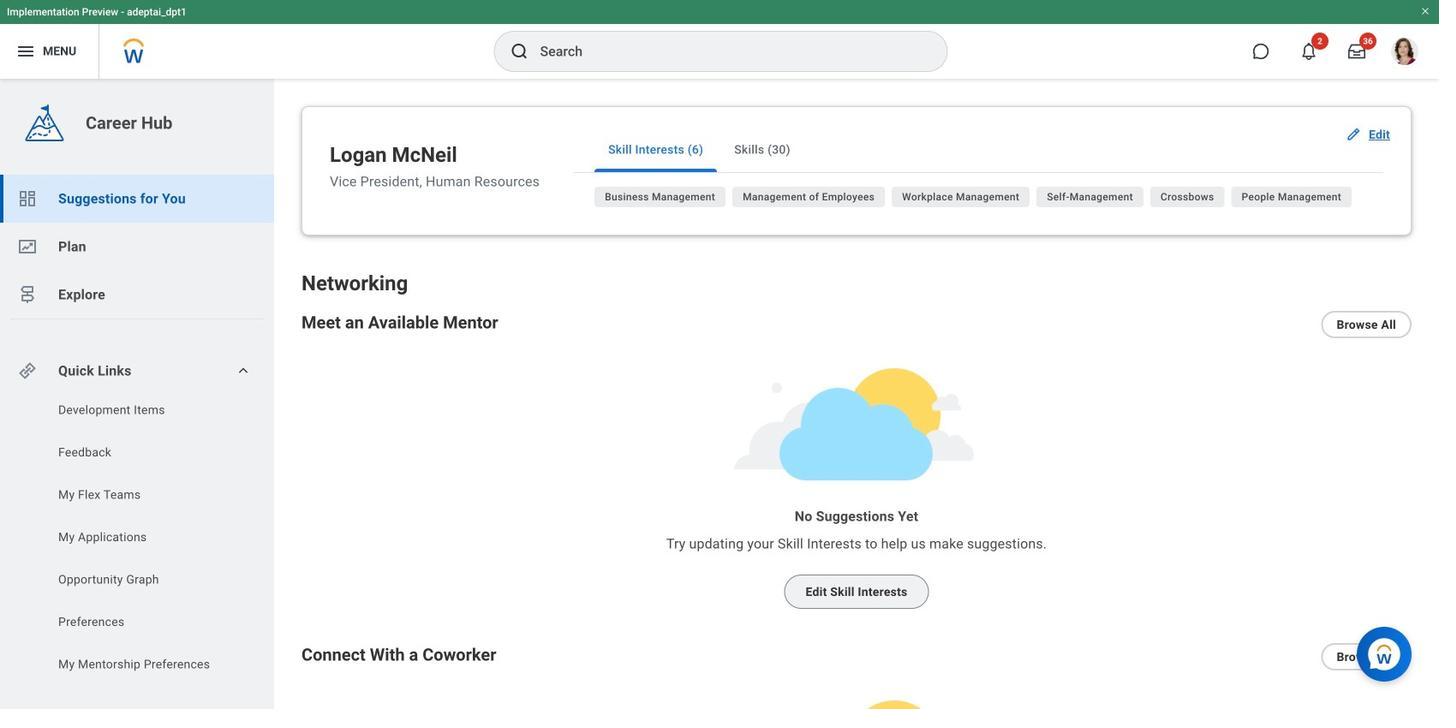 Task type: describe. For each thing, give the bounding box(es) containing it.
onboarding home image
[[17, 237, 38, 257]]

link image
[[17, 361, 38, 381]]

timeline milestone image
[[17, 285, 38, 305]]

close environment banner image
[[1421, 6, 1431, 16]]

justify image
[[15, 41, 36, 62]]

Search Workday  search field
[[540, 33, 912, 70]]

search image
[[510, 41, 530, 62]]



Task type: vqa. For each thing, say whether or not it's contained in the screenshot.
"onboarding home" icon on the left top
yes



Task type: locate. For each thing, give the bounding box(es) containing it.
tab list
[[574, 128, 1384, 173]]

profile logan mcneil image
[[1392, 38, 1419, 69]]

dashboard image
[[17, 189, 38, 209]]

quick links element
[[17, 354, 261, 388]]

chevron up small image
[[235, 363, 252, 380]]

inbox large image
[[1349, 43, 1366, 60]]

banner
[[0, 0, 1440, 79]]

edit image
[[1346, 126, 1363, 143]]

notifications large image
[[1301, 43, 1318, 60]]

list
[[0, 175, 274, 319], [595, 187, 1384, 214], [0, 402, 274, 678]]



